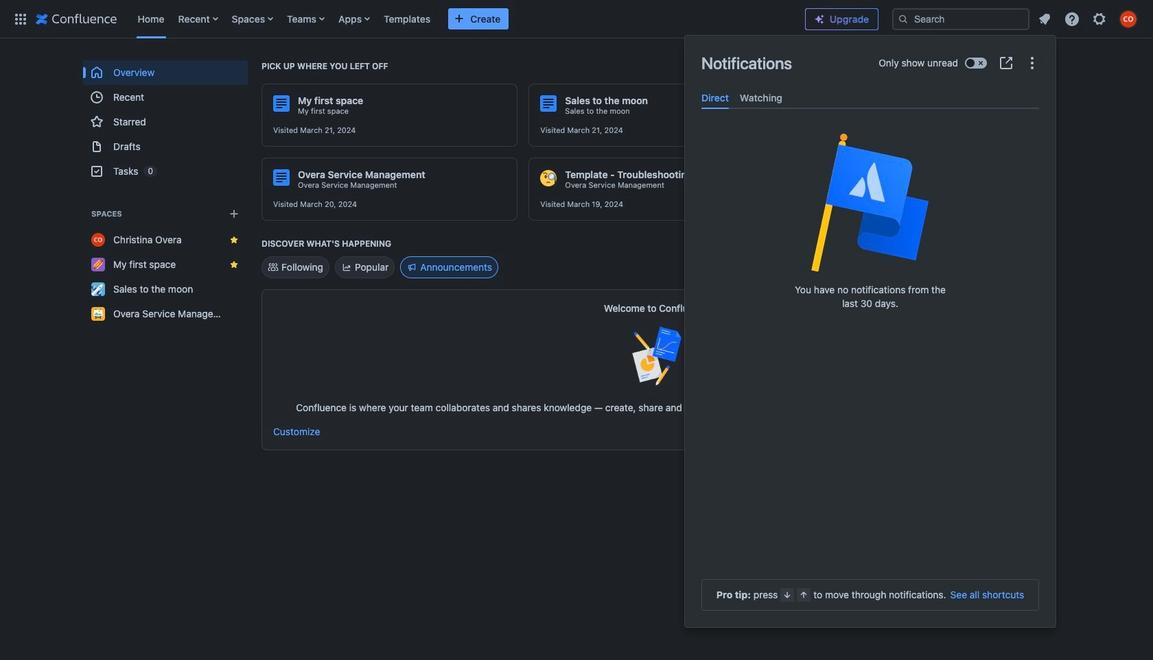 Task type: locate. For each thing, give the bounding box(es) containing it.
0 horizontal spatial list
[[131, 0, 794, 38]]

1 horizontal spatial list
[[1032, 7, 1145, 31]]

appswitcher icon image
[[12, 11, 29, 27]]

tab panel
[[696, 109, 1045, 120]]

tab list
[[696, 86, 1045, 109]]

:notebook: image
[[808, 170, 824, 187], [808, 170, 824, 187]]

help icon image
[[1064, 11, 1080, 27]]

search image
[[898, 13, 909, 24]]

0 vertical spatial unstar this space image
[[229, 235, 240, 246]]

dialog
[[685, 36, 1056, 628]]

group
[[83, 60, 248, 184]]

create a space image
[[226, 206, 242, 222]]

arrow up image
[[799, 590, 809, 601]]

1 vertical spatial unstar this space image
[[229, 259, 240, 270]]

list
[[131, 0, 794, 38], [1032, 7, 1145, 31]]

unstar this space image
[[229, 235, 240, 246], [229, 259, 240, 270]]

:face_with_monocle: image
[[540, 170, 557, 187], [540, 170, 557, 187]]

banner
[[0, 0, 1153, 41]]

2 unstar this space image from the top
[[229, 259, 240, 270]]

confluence image
[[36, 11, 117, 27], [36, 11, 117, 27]]

None search field
[[892, 8, 1030, 30]]



Task type: vqa. For each thing, say whether or not it's contained in the screenshot.
Space within LOOK AND FEEL group
no



Task type: describe. For each thing, give the bounding box(es) containing it.
arrow down image
[[782, 590, 793, 601]]

notification icon image
[[1036, 11, 1053, 27]]

premium image
[[814, 14, 825, 25]]

1 unstar this space image from the top
[[229, 235, 240, 246]]

global element
[[8, 0, 794, 38]]

list for appswitcher icon on the top
[[131, 0, 794, 38]]

open notifications in a new tab image
[[998, 55, 1014, 71]]

Search field
[[892, 8, 1030, 30]]

list for premium image
[[1032, 7, 1145, 31]]

more image
[[1024, 55, 1041, 71]]

settings icon image
[[1091, 11, 1108, 27]]



